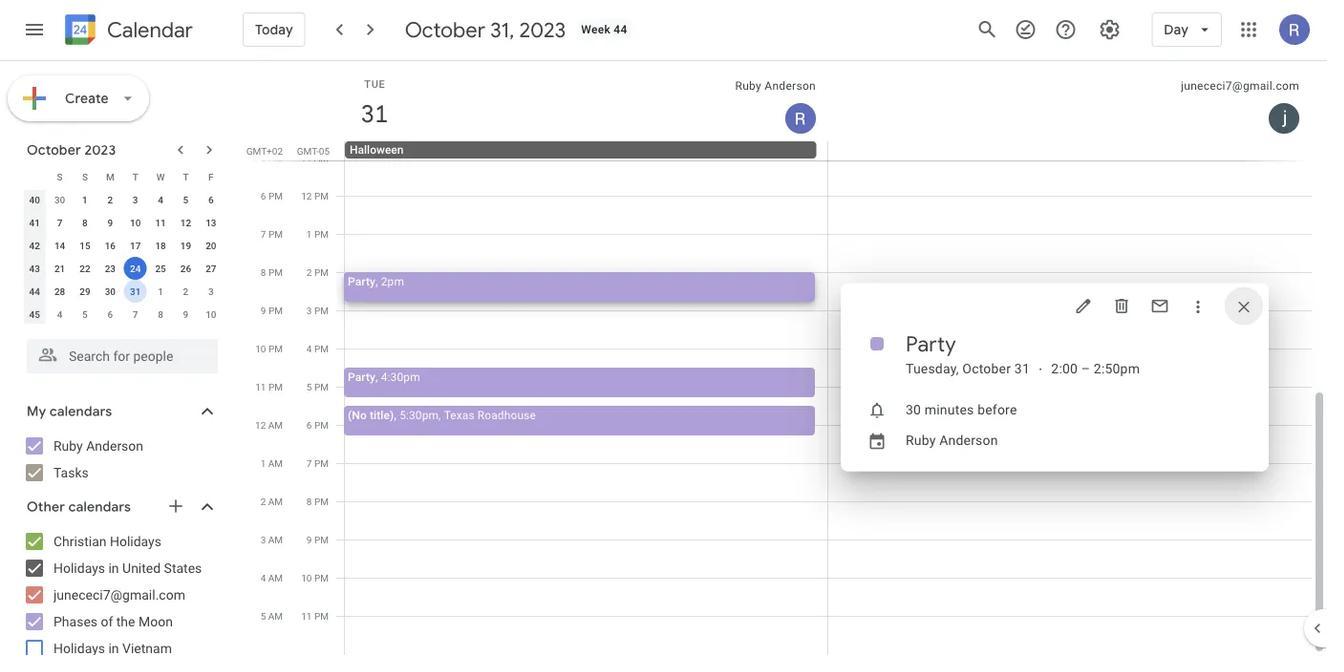 Task type: locate. For each thing, give the bounding box(es) containing it.
gmt-05
[[297, 145, 330, 157]]

0 vertical spatial 9 pm
[[261, 305, 283, 316]]

2 am
[[261, 496, 283, 508]]

november 4 element
[[48, 303, 71, 326]]

row group
[[22, 188, 224, 326]]

1 vertical spatial 12
[[180, 217, 191, 228]]

ruby anderson up the tasks
[[54, 438, 143, 454]]

4 inside november 4 element
[[57, 309, 63, 320]]

calendar heading
[[103, 17, 193, 43]]

0 horizontal spatial 7 pm
[[261, 228, 283, 240]]

1 vertical spatial junececi7@gmail.com
[[54, 587, 185, 603]]

1 horizontal spatial 5 pm
[[307, 381, 329, 393]]

2 vertical spatial 31
[[1015, 361, 1030, 377]]

29 element
[[74, 280, 96, 303]]

1 vertical spatial 10 pm
[[301, 573, 329, 584]]

delete event image
[[1113, 297, 1132, 316]]

19
[[180, 240, 191, 251]]

31 down tue
[[360, 98, 387, 130]]

party left the 2pm on the left of page
[[348, 275, 376, 288]]

row group containing 40
[[22, 188, 224, 326]]

today
[[255, 21, 293, 38]]

19 element
[[174, 234, 197, 257]]

am up 3 am
[[268, 496, 283, 508]]

united
[[122, 561, 161, 576]]

0 vertical spatial 5 pm
[[261, 152, 283, 163]]

30 left minutes
[[906, 402, 922, 418]]

1 horizontal spatial s
[[82, 171, 88, 183]]

1 vertical spatial 8 pm
[[307, 496, 329, 508]]

calendars for my calendars
[[50, 403, 112, 421]]

24 cell
[[123, 257, 148, 280]]

0 horizontal spatial 11 pm
[[255, 381, 283, 393]]

2 up 3 am
[[261, 496, 266, 508]]

pm left gmt-
[[269, 152, 283, 163]]

pm left 4 pm
[[269, 343, 283, 355]]

1 vertical spatial 30
[[105, 286, 116, 297]]

16 element
[[99, 234, 122, 257]]

2 horizontal spatial 31
[[1015, 361, 1030, 377]]

30 inside 30 'element'
[[105, 286, 116, 297]]

row containing 45
[[22, 303, 224, 326]]

2 horizontal spatial ruby
[[906, 433, 936, 449]]

0 vertical spatial 31
[[360, 98, 387, 130]]

pm down 2 pm
[[314, 305, 329, 316]]

before
[[978, 402, 1017, 418]]

1 horizontal spatial 11 pm
[[301, 611, 329, 622]]

2
[[108, 194, 113, 206], [307, 267, 312, 278], [183, 286, 189, 297], [261, 496, 266, 508]]

0 horizontal spatial anderson
[[86, 438, 143, 454]]

2 vertical spatial party
[[348, 370, 376, 384]]

0 vertical spatial october
[[405, 16, 486, 43]]

10 pm left 4 pm
[[255, 343, 283, 355]]

week
[[581, 23, 611, 36]]

14
[[54, 240, 65, 251]]

0 horizontal spatial 31
[[130, 286, 141, 297]]

7 down 31 cell
[[133, 309, 138, 320]]

0 horizontal spatial october
[[27, 141, 81, 159]]

5 pm down 4 pm
[[307, 381, 329, 393]]

1 for november 1 element
[[158, 286, 163, 297]]

ruby anderson inside 31 column header
[[736, 79, 816, 93]]

2 horizontal spatial 12
[[301, 190, 312, 202]]

settings menu image
[[1099, 18, 1121, 41]]

tuesday,
[[906, 361, 959, 377]]

am up 12 pm
[[314, 152, 329, 163]]

11
[[301, 152, 312, 163], [155, 217, 166, 228], [255, 381, 266, 393], [301, 611, 312, 622]]

3 down 2 am
[[261, 534, 266, 546]]

23
[[105, 263, 116, 274]]

row containing 42
[[22, 234, 224, 257]]

0 vertical spatial 30
[[54, 194, 65, 206]]

7 right 20 "element"
[[261, 228, 266, 240]]

anderson
[[765, 79, 816, 93], [940, 433, 999, 449], [86, 438, 143, 454]]

1 horizontal spatial 30
[[105, 286, 116, 297]]

2023 right 31,
[[519, 16, 566, 43]]

junececi7@gmail.com inside 31 grid
[[1181, 79, 1300, 93]]

title)
[[370, 409, 394, 422]]

pm left 1 pm at the top left
[[269, 228, 283, 240]]

13
[[206, 217, 216, 228]]

2 horizontal spatial 30
[[906, 402, 922, 418]]

23 element
[[99, 257, 122, 280]]

6 right 12 am
[[307, 420, 312, 431]]

1 horizontal spatial 44
[[614, 23, 628, 36]]

13 element
[[200, 211, 223, 234]]

calendars up "christian holidays"
[[68, 499, 131, 516]]

party , 4:30pm
[[348, 370, 420, 384]]

calendars right the my on the bottom left of page
[[50, 403, 112, 421]]

4 am
[[261, 573, 283, 584]]

0 horizontal spatial 9 pm
[[261, 305, 283, 316]]

4
[[158, 194, 163, 206], [57, 309, 63, 320], [307, 343, 312, 355], [261, 573, 266, 584]]

am for 12 am
[[268, 420, 283, 431]]

30 inside september 30 element
[[54, 194, 65, 206]]

0 vertical spatial 6 pm
[[261, 190, 283, 202]]

am down 3 am
[[268, 573, 283, 584]]

3 down 2 pm
[[307, 305, 312, 316]]

t right "w"
[[183, 171, 189, 183]]

17
[[130, 240, 141, 251]]

party inside party tuesday, october 31 ⋅ 2:00 – 2:50pm
[[906, 331, 957, 358]]

11 up 18
[[155, 217, 166, 228]]

0 vertical spatial 10 pm
[[255, 343, 283, 355]]

0 horizontal spatial 12
[[180, 217, 191, 228]]

11 am
[[301, 152, 329, 163]]

28 element
[[48, 280, 71, 303]]

44 right week
[[614, 23, 628, 36]]

31 element
[[124, 280, 147, 303]]

s
[[57, 171, 63, 183], [82, 171, 88, 183]]

4 down 28 element
[[57, 309, 63, 320]]

2023 up m
[[85, 141, 116, 159]]

october left 31,
[[405, 16, 486, 43]]

11 pm right 5 am
[[301, 611, 329, 622]]

0 horizontal spatial 2023
[[85, 141, 116, 159]]

1 vertical spatial 44
[[29, 286, 40, 297]]

anderson inside my calendars list
[[86, 438, 143, 454]]

5 pm
[[261, 152, 283, 163], [307, 381, 329, 393]]

9 pm right 3 am
[[307, 534, 329, 546]]

1 vertical spatial party
[[906, 331, 957, 358]]

, left the 5:30pm
[[394, 409, 397, 422]]

0 horizontal spatial holidays
[[54, 561, 105, 576]]

party up tuesday,
[[906, 331, 957, 358]]

30 for september 30 element
[[54, 194, 65, 206]]

ruby anderson
[[736, 79, 816, 93], [906, 433, 999, 449], [54, 438, 143, 454]]

1 vertical spatial 9 pm
[[307, 534, 329, 546]]

0 horizontal spatial t
[[133, 171, 138, 183]]

cell containing party
[[344, 0, 829, 656]]

0 horizontal spatial ruby
[[54, 438, 83, 454]]

6 pm left 12 pm
[[261, 190, 283, 202]]

0 horizontal spatial ruby anderson
[[54, 438, 143, 454]]

1 horizontal spatial anderson
[[765, 79, 816, 93]]

6 pm
[[261, 190, 283, 202], [307, 420, 329, 431]]

⋅
[[1038, 361, 1044, 377]]

1
[[82, 194, 88, 206], [307, 228, 312, 240], [158, 286, 163, 297], [261, 458, 266, 469]]

row containing party
[[336, 0, 1312, 656]]

2 up 3 pm on the left top of page
[[307, 267, 312, 278]]

7
[[57, 217, 63, 228], [261, 228, 266, 240], [133, 309, 138, 320], [307, 458, 312, 469]]

30
[[54, 194, 65, 206], [105, 286, 116, 297], [906, 402, 922, 418]]

31 down 24
[[130, 286, 141, 297]]

16
[[105, 240, 116, 251]]

am up 2 am
[[268, 458, 283, 469]]

9 right november 10 'element'
[[261, 305, 266, 316]]

junececi7@gmail.com down in
[[54, 587, 185, 603]]

october for october 2023
[[27, 141, 81, 159]]

0 horizontal spatial junececi7@gmail.com
[[54, 587, 185, 603]]

2 t from the left
[[183, 171, 189, 183]]

anderson down 30 minutes before
[[940, 433, 999, 449]]

Search for people text field
[[38, 339, 206, 374]]

0 vertical spatial calendars
[[50, 403, 112, 421]]

3 up november 10 'element'
[[208, 286, 214, 297]]

holidays
[[110, 534, 162, 550], [54, 561, 105, 576]]

12 up 1 am
[[255, 420, 266, 431]]

party heading
[[906, 331, 957, 358]]

party for party , 2pm
[[348, 275, 376, 288]]

party tuesday, october 31 ⋅ 2:00 – 2:50pm
[[906, 331, 1140, 377]]

8 right 2 am
[[307, 496, 312, 508]]

30 for 30 'element'
[[105, 286, 116, 297]]

21 element
[[48, 257, 71, 280]]

1 vertical spatial 11 pm
[[301, 611, 329, 622]]

email event details image
[[1151, 297, 1170, 316]]

7 pm
[[261, 228, 283, 240], [307, 458, 329, 469]]

1 for 1 pm
[[307, 228, 312, 240]]

row group inside october 2023 grid
[[22, 188, 224, 326]]

t left "w"
[[133, 171, 138, 183]]

row containing 41
[[22, 211, 224, 234]]

0 horizontal spatial 30
[[54, 194, 65, 206]]

0 horizontal spatial s
[[57, 171, 63, 183]]

1 horizontal spatial 6 pm
[[307, 420, 329, 431]]

1 horizontal spatial ruby anderson
[[736, 79, 816, 93]]

2 horizontal spatial october
[[963, 361, 1011, 377]]

30 right 40
[[54, 194, 65, 206]]

44 inside october 2023 grid
[[29, 286, 40, 297]]

5 left gmt-
[[261, 152, 266, 163]]

2023
[[519, 16, 566, 43], [85, 141, 116, 159]]

0 vertical spatial junececi7@gmail.com
[[1181, 79, 1300, 93]]

10 down the november 3 'element'
[[206, 309, 216, 320]]

1 vertical spatial 6 pm
[[307, 420, 329, 431]]

cell
[[344, 0, 829, 656], [829, 0, 1312, 656]]

pm up 3 pm on the left top of page
[[314, 267, 329, 278]]

12 up 19
[[180, 217, 191, 228]]

f
[[208, 171, 214, 183]]

0 vertical spatial 12
[[301, 190, 312, 202]]

8 pm
[[261, 267, 283, 278], [307, 496, 329, 508]]

3
[[133, 194, 138, 206], [208, 286, 214, 297], [307, 305, 312, 316], [261, 534, 266, 546]]

october 2023 grid
[[18, 165, 224, 326]]

, left the 2pm on the left of page
[[376, 275, 378, 288]]

11 element
[[149, 211, 172, 234]]

column header
[[22, 165, 47, 188]]

31
[[360, 98, 387, 130], [130, 286, 141, 297], [1015, 361, 1030, 377]]

1 horizontal spatial 7 pm
[[307, 458, 329, 469]]

5 pm left gmt-
[[261, 152, 283, 163]]

10 pm
[[255, 343, 283, 355], [301, 573, 329, 584]]

november 2 element
[[174, 280, 197, 303]]

am down 2 am
[[268, 534, 283, 546]]

am down 4 am
[[268, 611, 283, 622]]

other
[[27, 499, 65, 516]]

12 down 11 am
[[301, 190, 312, 202]]

11 right 5 am
[[301, 611, 312, 622]]

row
[[336, 0, 1312, 656], [22, 165, 224, 188], [22, 188, 224, 211], [22, 211, 224, 234], [22, 234, 224, 257], [22, 257, 224, 280], [22, 280, 224, 303], [22, 303, 224, 326]]

1 cell from the left
[[344, 0, 829, 656]]

2pm
[[381, 275, 404, 288]]

october 2023
[[27, 141, 116, 159]]

october
[[405, 16, 486, 43], [27, 141, 81, 159], [963, 361, 1011, 377]]

4 down 3 am
[[261, 573, 266, 584]]

1 vertical spatial calendars
[[68, 499, 131, 516]]

1 horizontal spatial ruby
[[736, 79, 762, 93]]

1 down 12 pm
[[307, 228, 312, 240]]

s left m
[[82, 171, 88, 183]]

holidays down christian
[[54, 561, 105, 576]]

2 vertical spatial 12
[[255, 420, 266, 431]]

12 for 12 pm
[[301, 190, 312, 202]]

roadhouse
[[478, 409, 536, 422]]

1 vertical spatial 7 pm
[[307, 458, 329, 469]]

2 vertical spatial 30
[[906, 402, 922, 418]]

0 vertical spatial holidays
[[110, 534, 162, 550]]

(no title) , 5:30pm , texas roadhouse
[[348, 409, 536, 422]]

november 9 element
[[174, 303, 197, 326]]

11 pm
[[255, 381, 283, 393], [301, 611, 329, 622]]

12 am
[[255, 420, 283, 431]]

8
[[82, 217, 88, 228], [261, 267, 266, 278], [158, 309, 163, 320], [307, 496, 312, 508]]

holidays up united
[[110, 534, 162, 550]]

6 down f at the top left of page
[[208, 194, 214, 206]]

t
[[133, 171, 138, 183], [183, 171, 189, 183]]

31 inside party tuesday, october 31 ⋅ 2:00 – 2:50pm
[[1015, 361, 1030, 377]]

1 for 1 am
[[261, 458, 266, 469]]

0 horizontal spatial 8 pm
[[261, 267, 283, 278]]

10 left 4 pm
[[255, 343, 266, 355]]

holidays in united states
[[54, 561, 202, 576]]

0 horizontal spatial 6 pm
[[261, 190, 283, 202]]

s up september 30 element
[[57, 171, 63, 183]]

2 for 2 am
[[261, 496, 266, 508]]

1 horizontal spatial october
[[405, 16, 486, 43]]

ruby anderson up halloween row
[[736, 79, 816, 93]]

november 7 element
[[124, 303, 147, 326]]

12 inside october 2023 grid
[[180, 217, 191, 228]]

9 right 3 am
[[307, 534, 312, 546]]

10
[[130, 217, 141, 228], [206, 309, 216, 320], [255, 343, 266, 355], [301, 573, 312, 584]]

0 vertical spatial 2023
[[519, 16, 566, 43]]

15 element
[[74, 234, 96, 257]]

add other calendars image
[[166, 497, 185, 516]]

7 inside november 7 element
[[133, 309, 138, 320]]

11 inside october 2023 grid
[[155, 217, 166, 228]]

junececi7@gmail.com down day dropdown button
[[1181, 79, 1300, 93]]

tuesday, october 31 element
[[353, 92, 397, 136]]

party up (no
[[348, 370, 376, 384]]

junececi7@gmail.com inside other calendars list
[[54, 587, 185, 603]]

31 inside 31 column header
[[360, 98, 387, 130]]

12 for 12 am
[[255, 420, 266, 431]]

2 vertical spatial october
[[963, 361, 1011, 377]]

anderson up halloween row
[[765, 79, 816, 93]]

7 pm left 1 pm at the top left
[[261, 228, 283, 240]]

30 for 30 minutes before
[[906, 402, 922, 418]]

0 horizontal spatial 44
[[29, 286, 40, 297]]

am
[[314, 152, 329, 163], [268, 420, 283, 431], [268, 458, 283, 469], [268, 496, 283, 508], [268, 534, 283, 546], [268, 573, 283, 584], [268, 611, 283, 622]]

1 horizontal spatial 10 pm
[[301, 573, 329, 584]]

None search field
[[0, 332, 237, 374]]

1 vertical spatial 31
[[130, 286, 141, 297]]

1 down 12 am
[[261, 458, 266, 469]]

1 horizontal spatial 9 pm
[[307, 534, 329, 546]]

9
[[108, 217, 113, 228], [261, 305, 266, 316], [183, 309, 189, 320], [307, 534, 312, 546]]

1 horizontal spatial 8 pm
[[307, 496, 329, 508]]

7 down september 30 element
[[57, 217, 63, 228]]

of
[[101, 614, 113, 630]]

week 44
[[581, 23, 628, 36]]

1 vertical spatial october
[[27, 141, 81, 159]]

3 inside the november 3 'element'
[[208, 286, 214, 297]]

0 vertical spatial party
[[348, 275, 376, 288]]

tue
[[364, 78, 386, 90]]

1 horizontal spatial 12
[[255, 420, 266, 431]]

31 left ⋅
[[1015, 361, 1030, 377]]

in
[[108, 561, 119, 576]]

15
[[80, 240, 90, 251]]

1 horizontal spatial 31
[[360, 98, 387, 130]]

tasks
[[54, 465, 89, 481]]

10 up the 17 at left
[[130, 217, 141, 228]]

44
[[614, 23, 628, 36], [29, 286, 40, 297]]

create button
[[8, 76, 149, 121]]

my
[[27, 403, 46, 421]]

10 element
[[124, 211, 147, 234]]

30 down the 23
[[105, 286, 116, 297]]

1 horizontal spatial junececi7@gmail.com
[[1181, 79, 1300, 93]]

1 horizontal spatial t
[[183, 171, 189, 183]]

2 cell from the left
[[829, 0, 1312, 656]]

8 pm right 2 am
[[307, 496, 329, 508]]

1 horizontal spatial holidays
[[110, 534, 162, 550]]

6 pm left (no
[[307, 420, 329, 431]]

tue 31
[[360, 78, 387, 130]]

(no
[[348, 409, 367, 422]]

4 down 3 pm on the left top of page
[[307, 343, 312, 355]]



Task type: vqa. For each thing, say whether or not it's contained in the screenshot.


Task type: describe. For each thing, give the bounding box(es) containing it.
41
[[29, 217, 40, 228]]

5 down 29 element
[[82, 309, 88, 320]]

22
[[80, 263, 90, 274]]

row containing 40
[[22, 188, 224, 211]]

8 right 27 element
[[261, 267, 266, 278]]

25
[[155, 263, 166, 274]]

27
[[206, 263, 216, 274]]

pm right 5 am
[[314, 611, 329, 622]]

phases of the moon
[[54, 614, 173, 630]]

24, today element
[[124, 257, 147, 280]]

4 for 4 am
[[261, 573, 266, 584]]

party for party , 4:30pm
[[348, 370, 376, 384]]

row containing 44
[[22, 280, 224, 303]]

22 element
[[74, 257, 96, 280]]

1 vertical spatial 2023
[[85, 141, 116, 159]]

pm up 1 pm at the top left
[[314, 190, 329, 202]]

2 for 2 pm
[[307, 267, 312, 278]]

my calendars list
[[4, 431, 237, 488]]

8 down november 1 element
[[158, 309, 163, 320]]

12 pm
[[301, 190, 329, 202]]

main drawer image
[[23, 18, 46, 41]]

31 grid
[[245, 0, 1328, 656]]

7 right 1 am
[[307, 458, 312, 469]]

3 for 3 am
[[261, 534, 266, 546]]

pm down 4 pm
[[314, 381, 329, 393]]

moon
[[139, 614, 173, 630]]

october 31, 2023
[[405, 16, 566, 43]]

am for 5 am
[[268, 611, 283, 622]]

1 s from the left
[[57, 171, 63, 183]]

am for 4 am
[[268, 573, 283, 584]]

october for october 31, 2023
[[405, 16, 486, 43]]

pm up 12 am
[[269, 381, 283, 393]]

30 element
[[99, 280, 122, 303]]

pm right 2 am
[[314, 496, 329, 508]]

0 vertical spatial 44
[[614, 23, 628, 36]]

31 inside 31 element
[[130, 286, 141, 297]]

pm right 3 am
[[314, 534, 329, 546]]

november 6 element
[[99, 303, 122, 326]]

1 am
[[261, 458, 283, 469]]

christian
[[54, 534, 107, 550]]

5 am
[[261, 611, 283, 622]]

1 vertical spatial 5 pm
[[307, 381, 329, 393]]

26
[[180, 263, 191, 274]]

3 for 3 pm
[[307, 305, 312, 316]]

2 s from the left
[[82, 171, 88, 183]]

am for 2 am
[[268, 496, 283, 508]]

column header inside october 2023 grid
[[22, 165, 47, 188]]

21
[[54, 263, 65, 274]]

states
[[164, 561, 202, 576]]

24
[[130, 263, 141, 274]]

4 up the 11 element
[[158, 194, 163, 206]]

1 right september 30 element
[[82, 194, 88, 206]]

pm left 2 pm
[[269, 267, 283, 278]]

12 element
[[174, 211, 197, 234]]

october inside party tuesday, october 31 ⋅ 2:00 – 2:50pm
[[963, 361, 1011, 377]]

0 vertical spatial 8 pm
[[261, 267, 283, 278]]

christian holidays
[[54, 534, 162, 550]]

1 t from the left
[[133, 171, 138, 183]]

november 10 element
[[200, 303, 223, 326]]

42
[[29, 240, 40, 251]]

pm down 3 pm on the left top of page
[[314, 343, 329, 355]]

0 vertical spatial 7 pm
[[261, 228, 283, 240]]

ruby anderson inside my calendars list
[[54, 438, 143, 454]]

14 element
[[48, 234, 71, 257]]

party , 2pm
[[348, 275, 404, 288]]

calendar
[[107, 17, 193, 43]]

12 for 12
[[180, 217, 191, 228]]

17 element
[[124, 234, 147, 257]]

1 pm
[[307, 228, 329, 240]]

today button
[[243, 7, 306, 53]]

2 down m
[[108, 194, 113, 206]]

calendar element
[[61, 11, 193, 53]]

november 5 element
[[74, 303, 96, 326]]

1 horizontal spatial 2023
[[519, 16, 566, 43]]

4 pm
[[307, 343, 329, 355]]

0 horizontal spatial 10 pm
[[255, 343, 283, 355]]

, left '4:30pm'
[[376, 370, 378, 384]]

6 down 30 'element'
[[108, 309, 113, 320]]

my calendars button
[[4, 397, 237, 427]]

3 for the november 3 'element'
[[208, 286, 214, 297]]

4 for november 4 element
[[57, 309, 63, 320]]

0 horizontal spatial 5 pm
[[261, 152, 283, 163]]

am for 1 am
[[268, 458, 283, 469]]

05
[[319, 145, 330, 157]]

0 vertical spatial 11 pm
[[255, 381, 283, 393]]

ruby inside my calendars list
[[54, 438, 83, 454]]

gmt-
[[297, 145, 319, 157]]

4 for 4 pm
[[307, 343, 312, 355]]

november 8 element
[[149, 303, 172, 326]]

8 up 15 element
[[82, 217, 88, 228]]

18 element
[[149, 234, 172, 257]]

6 down gmt+02
[[261, 190, 266, 202]]

row containing s
[[22, 165, 224, 188]]

pm left 3 pm on the left top of page
[[269, 305, 283, 316]]

minutes
[[925, 402, 974, 418]]

row containing 43
[[22, 257, 224, 280]]

3 up 10 element
[[133, 194, 138, 206]]

2:50pm
[[1094, 361, 1140, 377]]

5 down 4 am
[[261, 611, 266, 622]]

10 right 4 am
[[301, 573, 312, 584]]

november 3 element
[[200, 280, 223, 303]]

20 element
[[200, 234, 223, 257]]

calendars for other calendars
[[68, 499, 131, 516]]

, left texas
[[439, 409, 441, 422]]

40
[[29, 194, 40, 206]]

–
[[1082, 361, 1091, 377]]

9 down november 2 element
[[183, 309, 189, 320]]

ruby inside 31 column header
[[736, 79, 762, 93]]

31,
[[490, 16, 515, 43]]

18
[[155, 240, 166, 251]]

pm left 12 pm
[[269, 190, 283, 202]]

5:30pm
[[400, 409, 439, 422]]

november 1 element
[[149, 280, 172, 303]]

11 left 05
[[301, 152, 312, 163]]

anderson inside 31 column header
[[765, 79, 816, 93]]

gmt+02
[[246, 145, 283, 157]]

43
[[29, 263, 40, 274]]

halloween button
[[345, 141, 817, 159]]

pm right 4 am
[[314, 573, 329, 584]]

27 element
[[200, 257, 223, 280]]

5 up the 12 element
[[183, 194, 189, 206]]

halloween
[[350, 143, 404, 157]]

m
[[106, 171, 114, 183]]

45
[[29, 309, 40, 320]]

26 element
[[174, 257, 197, 280]]

phases
[[54, 614, 98, 630]]

am for 11 am
[[314, 152, 329, 163]]

2 for november 2 element
[[183, 286, 189, 297]]

2:00
[[1052, 361, 1078, 377]]

4:30pm
[[381, 370, 420, 384]]

31 cell
[[123, 280, 148, 303]]

day button
[[1152, 7, 1223, 53]]

my calendars
[[27, 403, 112, 421]]

am for 3 am
[[268, 534, 283, 546]]

september 30 element
[[48, 188, 71, 211]]

pm left (no
[[314, 420, 329, 431]]

the
[[116, 614, 135, 630]]

w
[[156, 171, 165, 183]]

party for party tuesday, october 31 ⋅ 2:00 – 2:50pm
[[906, 331, 957, 358]]

2 horizontal spatial ruby anderson
[[906, 433, 999, 449]]

9 up the 16 element
[[108, 217, 113, 228]]

30 minutes before
[[906, 402, 1017, 418]]

2 pm
[[307, 267, 329, 278]]

texas
[[444, 409, 475, 422]]

10 inside 'element'
[[206, 309, 216, 320]]

25 element
[[149, 257, 172, 280]]

halloween row
[[336, 141, 1328, 161]]

create
[[65, 90, 109, 107]]

11 up 12 am
[[255, 381, 266, 393]]

1 vertical spatial holidays
[[54, 561, 105, 576]]

day
[[1164, 21, 1189, 38]]

pm up 2 pm
[[314, 228, 329, 240]]

3 pm
[[307, 305, 329, 316]]

pm right 1 am
[[314, 458, 329, 469]]

20
[[206, 240, 216, 251]]

2 horizontal spatial anderson
[[940, 433, 999, 449]]

other calendars button
[[4, 492, 237, 523]]

other calendars
[[27, 499, 131, 516]]

3 am
[[261, 534, 283, 546]]

28
[[54, 286, 65, 297]]

31 column header
[[345, 61, 829, 141]]

29
[[80, 286, 90, 297]]

other calendars list
[[4, 527, 237, 657]]

5 down 4 pm
[[307, 381, 312, 393]]



